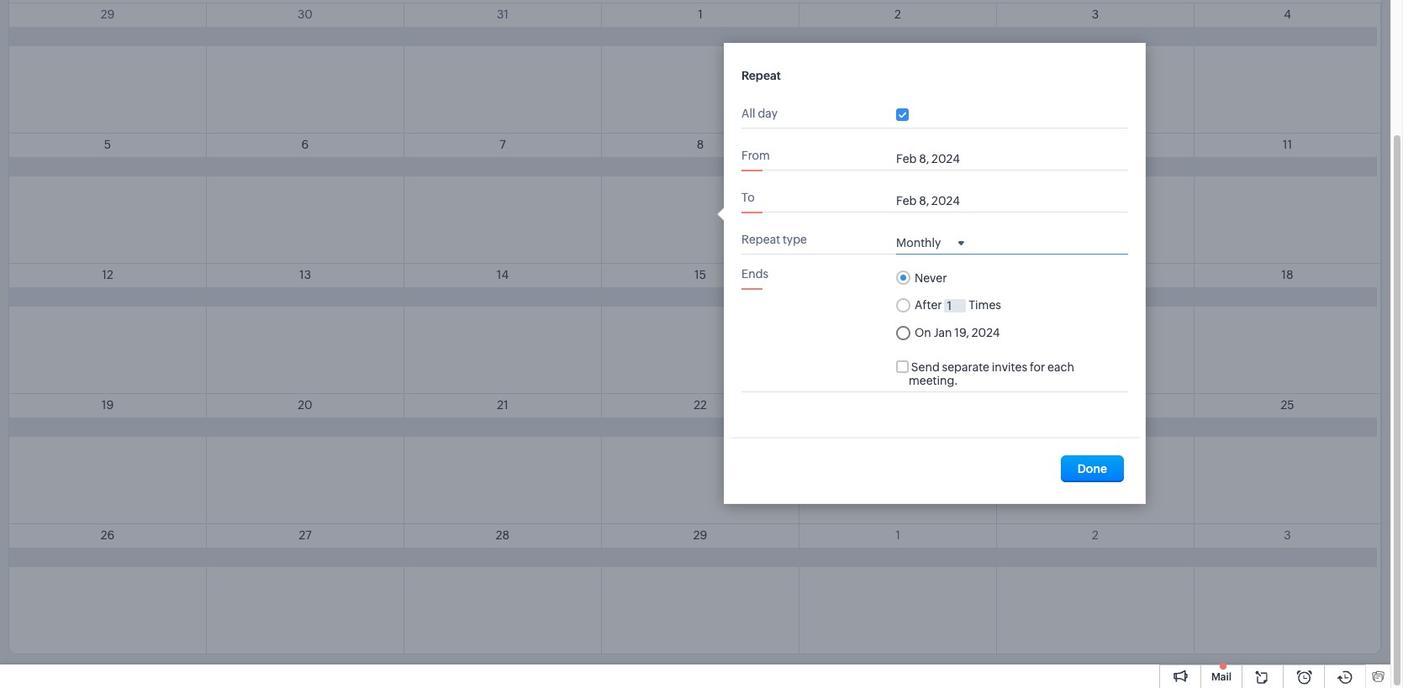Task type: locate. For each thing, give the bounding box(es) containing it.
25
[[1281, 399, 1294, 412]]

repeat
[[742, 69, 781, 82], [742, 233, 780, 246]]

to
[[742, 191, 755, 204]]

20
[[298, 399, 313, 412]]

monthly
[[896, 236, 941, 250]]

ends
[[742, 267, 769, 281]]

repeat left type
[[742, 233, 780, 246]]

12
[[102, 268, 113, 282]]

3
[[1092, 8, 1099, 21], [1284, 529, 1291, 542]]

None button
[[1061, 456, 1124, 483]]

0 horizontal spatial 1
[[698, 8, 703, 21]]

0 vertical spatial repeat
[[742, 69, 781, 82]]

0 vertical spatial 1
[[698, 8, 703, 21]]

on
[[915, 327, 934, 340]]

5
[[104, 138, 111, 151]]

repeat for repeat
[[742, 69, 781, 82]]

0 vertical spatial 3
[[1092, 8, 1099, 21]]

None text field
[[945, 299, 966, 313]]

1 repeat from the top
[[742, 69, 781, 82]]

1 vertical spatial 29
[[693, 529, 707, 542]]

mmm d, yyyy text field for to
[[896, 194, 989, 208]]

0 horizontal spatial 29
[[101, 8, 115, 21]]

28
[[496, 529, 510, 542]]

mail
[[1212, 672, 1232, 684]]

mmm d, yyyy text field up monthly field
[[896, 194, 989, 208]]

0 vertical spatial 2
[[895, 8, 901, 21]]

2
[[895, 8, 901, 21], [1092, 529, 1099, 542]]

1
[[698, 8, 703, 21], [896, 529, 900, 542]]

27
[[299, 529, 312, 542]]

14
[[497, 268, 509, 282]]

for
[[1030, 361, 1045, 374]]

1 vertical spatial repeat
[[742, 233, 780, 246]]

2 vertical spatial mmm d, yyyy text field
[[934, 327, 1062, 340]]

mmm d, yyyy text field down 9
[[896, 152, 989, 166]]

1 vertical spatial 2
[[1092, 529, 1099, 542]]

type
[[783, 233, 807, 246]]

0 horizontal spatial 3
[[1092, 8, 1099, 21]]

1 vertical spatial mmm d, yyyy text field
[[896, 194, 989, 208]]

repeat up the all day
[[742, 69, 781, 82]]

all
[[742, 107, 755, 120]]

each
[[1048, 361, 1074, 374]]

repeat type
[[742, 233, 807, 246]]

mmm d, yyyy text field
[[896, 152, 989, 166], [896, 194, 989, 208], [934, 327, 1062, 340]]

send separate invites for each meeting.
[[909, 361, 1077, 387]]

times
[[966, 298, 1001, 312]]

1 vertical spatial 1
[[896, 529, 900, 542]]

1 horizontal spatial 29
[[693, 529, 707, 542]]

mmm d, yyyy text field down times
[[934, 327, 1062, 340]]

4
[[1284, 8, 1291, 21]]

1 vertical spatial 3
[[1284, 529, 1291, 542]]

2 repeat from the top
[[742, 233, 780, 246]]

29
[[101, 8, 115, 21], [693, 529, 707, 542]]

0 vertical spatial mmm d, yyyy text field
[[896, 152, 989, 166]]

6
[[301, 138, 309, 151]]

30
[[298, 8, 313, 21]]

1 horizontal spatial 3
[[1284, 529, 1291, 542]]



Task type: describe. For each thing, give the bounding box(es) containing it.
from
[[742, 149, 770, 162]]

day
[[758, 107, 778, 120]]

7
[[500, 138, 506, 151]]

8
[[697, 138, 704, 151]]

1 horizontal spatial 1
[[896, 529, 900, 542]]

never
[[915, 271, 947, 285]]

all day
[[742, 107, 778, 120]]

16
[[892, 268, 904, 282]]

send
[[911, 361, 940, 374]]

9
[[894, 138, 902, 151]]

19
[[102, 399, 114, 412]]

after
[[915, 298, 945, 312]]

22
[[694, 399, 707, 412]]

mmm d, yyyy text field for from
[[896, 152, 989, 166]]

separate
[[942, 361, 990, 374]]

Monthly field
[[896, 235, 965, 250]]

1 horizontal spatial 2
[[1092, 529, 1099, 542]]

invites
[[992, 361, 1027, 374]]

0 vertical spatial 29
[[101, 8, 115, 21]]

15
[[694, 268, 706, 282]]

31
[[497, 8, 509, 21]]

meeting.
[[909, 374, 958, 387]]

11
[[1283, 138, 1292, 151]]

21
[[497, 399, 508, 412]]

18
[[1282, 268, 1294, 282]]

13
[[299, 268, 311, 282]]

26
[[101, 529, 115, 542]]

repeat for repeat type
[[742, 233, 780, 246]]

0 horizontal spatial 2
[[895, 8, 901, 21]]



Task type: vqa. For each thing, say whether or not it's contained in the screenshot.
Never
yes



